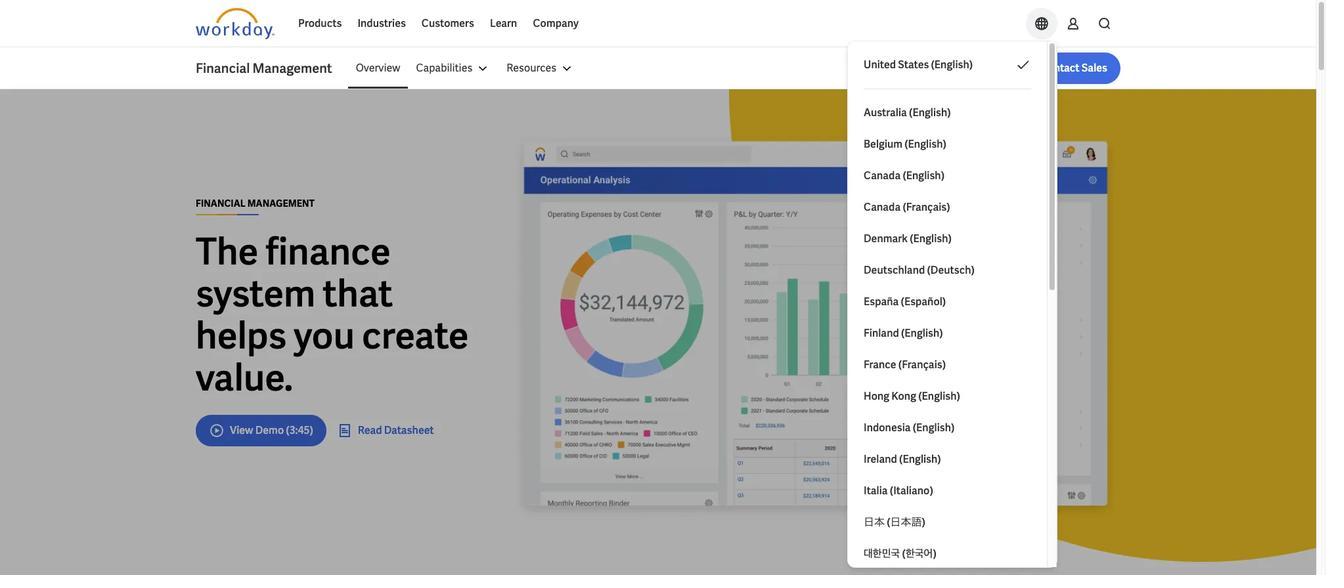 Task type: describe. For each thing, give the bounding box(es) containing it.
create
[[362, 312, 469, 360]]

management
[[248, 197, 315, 209]]

customers
[[422, 16, 474, 30]]

read datasheet link
[[337, 423, 434, 439]]

industries button
[[350, 8, 414, 39]]

learn button
[[482, 8, 525, 39]]

the
[[196, 228, 259, 276]]

customers button
[[414, 8, 482, 39]]

united states (english) image
[[1016, 57, 1032, 73]]

contact sales link
[[1028, 53, 1121, 84]]

list containing overview
[[348, 53, 1121, 84]]

demo
[[255, 424, 284, 437]]

go to the homepage image
[[196, 8, 275, 39]]

sales
[[1082, 61, 1108, 75]]

capabilities button
[[408, 53, 499, 84]]

company
[[533, 16, 579, 30]]

(3:45)
[[286, 424, 313, 437]]

resources
[[507, 61, 557, 75]]

overview
[[356, 61, 400, 75]]

finance
[[266, 228, 391, 276]]

the finance system that helps you create value.
[[196, 228, 469, 402]]

industries
[[358, 16, 406, 30]]

products
[[298, 16, 342, 30]]

that
[[323, 270, 393, 318]]

read datasheet
[[358, 424, 434, 437]]

system
[[196, 270, 316, 318]]

read
[[358, 424, 382, 437]]



Task type: vqa. For each thing, say whether or not it's contained in the screenshot.
Read Datasheet
yes



Task type: locate. For each thing, give the bounding box(es) containing it.
you
[[294, 312, 355, 360]]

management
[[253, 60, 332, 77]]

financial management link
[[196, 59, 348, 78]]

financial
[[196, 60, 250, 77]]

list
[[348, 53, 1121, 84]]

contact
[[1041, 61, 1080, 75]]

value.
[[196, 354, 293, 402]]

learn
[[490, 16, 517, 30]]

financial management
[[196, 60, 332, 77]]

financial
[[196, 197, 246, 209]]

contact sales
[[1041, 61, 1108, 75]]

overview link
[[348, 53, 408, 84]]

resources button
[[499, 53, 583, 84]]

financial management
[[196, 197, 315, 209]]

view demo (3:45)
[[230, 424, 313, 437]]

products button
[[290, 8, 350, 39]]

menu containing overview
[[348, 53, 583, 84]]

view
[[230, 424, 253, 437]]

helps
[[196, 312, 287, 360]]

company button
[[525, 8, 587, 39]]

menu
[[348, 53, 583, 84]]

datasheet
[[384, 424, 434, 437]]

view demo (3:45) link
[[196, 415, 326, 447]]

financial management operational analysis dashboard showing operating expense by cost center and p&l by quarter. image
[[511, 131, 1121, 523]]

capabilities
[[416, 61, 473, 75]]



